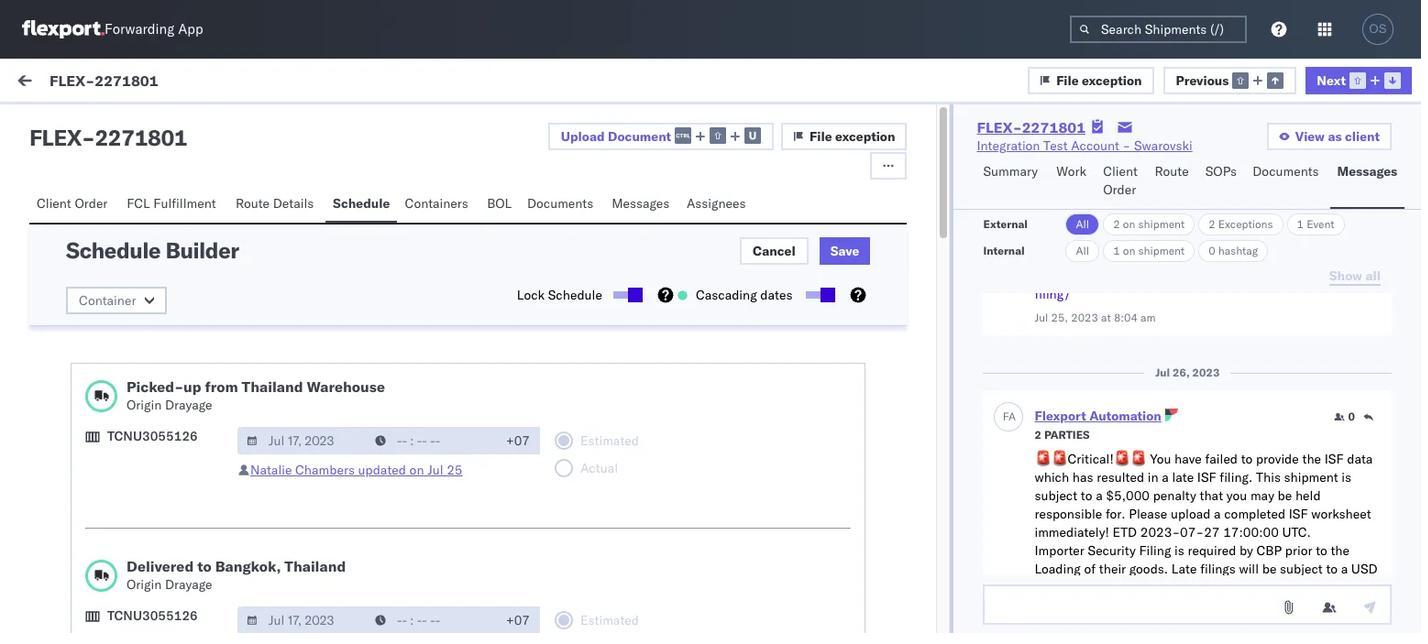 Task type: vqa. For each thing, say whether or not it's contained in the screenshot.
2nd SNOOZED from the right
no



Task type: locate. For each thing, give the bounding box(es) containing it.
2 -- : -- -- text field from the top
[[366, 607, 496, 634]]

2 omkar from the top
[[89, 318, 128, 334]]

+07 for -- : -- -- text box corresponding to mmm d, yyyy text box
[[506, 433, 530, 449]]

$5,000 inside 🚨🚨critical!🚨🚨 you have failed to provide the isf data which has resulted in a late isf filing. this shipment is subject to a $5,000 penalty that you may be held responsible for. please upload a completed isf worksheet immediately! etd 2023-07-27 17:00:00 utc.
[[1106, 488, 1150, 504]]

3 omkar savant from the top
[[89, 437, 170, 453]]

warehouse down the devan at left
[[307, 378, 385, 396]]

the inside importer security filing is required by cbp prior to the loading of their goods. late filings will be subject to a usd $5,000 fine and increase risk of customs examination. additional information:
[[1331, 543, 1350, 559]]

all for 2
[[1076, 217, 1089, 231]]

0 vertical spatial file exception
[[1056, 72, 1142, 88]]

thailand inside "picked-up from thailand warehouse origin drayage"
[[242, 378, 303, 396]]

1 horizontal spatial of
[[1084, 561, 1096, 578]]

2 oct 26, 2023, 2:45 pm pdt from the top
[[481, 351, 645, 367]]

oct 26, 2023, 2:45 pm pdt down the lock schedule
[[481, 351, 645, 367]]

1 horizontal spatial work
[[1056, 163, 1087, 180]]

thailand down shipment,
[[242, 378, 303, 396]]

drayage inside "picked-up from thailand warehouse origin drayage"
[[165, 397, 212, 413]]

1 458574 from the top
[[1135, 231, 1183, 248]]

subject inside 🚨🚨critical!🚨🚨 you have failed to provide the isf data which has resulted in a late isf filing. this shipment is subject to a $5,000 penalty that you may be held responsible for. please upload a completed isf worksheet immediately! etd 2023-07-27 17:00:00 utc.
[[1035, 488, 1077, 504]]

we left are
[[55, 349, 73, 366]]

1 vertical spatial oct 26, 2023, 2:45 pm pdt
[[481, 351, 645, 367]]

internal inside button
[[123, 116, 168, 133]]

0 vertical spatial you
[[153, 349, 173, 366]]

flex-2271801 up integration
[[977, 118, 1086, 137]]

work for my
[[52, 71, 100, 96]]

1 horizontal spatial work
[[1139, 159, 1163, 172]]

this
[[221, 267, 243, 283], [213, 386, 235, 402]]

shipment up held
[[1284, 469, 1338, 486]]

the inside 🚨🚨critical!🚨🚨 you have failed to provide the isf data which has resulted in a late isf filing. this shipment is subject to a $5,000 penalty that you may be held responsible for. please upload a completed isf worksheet immediately! etd 2023-07-27 17:00:00 utc.
[[1302, 451, 1321, 468]]

external (0)
[[29, 116, 105, 133]]

0 vertical spatial +07
[[506, 433, 530, 449]]

client order for the right client order button
[[1103, 163, 1138, 198]]

0 horizontal spatial work
[[179, 75, 209, 92]]

flex- 458574 down 2 on shipment
[[1097, 231, 1183, 248]]

internal down summary button
[[983, 244, 1025, 258]]

flex- 458574 down the "am"
[[1097, 351, 1183, 367]]

delivered
[[127, 557, 194, 576]]

4 omkar savant from the top
[[89, 565, 170, 582]]

omkar
[[89, 198, 128, 215], [89, 318, 128, 334], [89, 437, 128, 453], [89, 565, 128, 582]]

1 horizontal spatial please
[[1129, 506, 1167, 523]]

schedule right lock
[[548, 287, 602, 303]]

on down 2 on shipment
[[1123, 244, 1135, 258]]

s left fcl
[[67, 200, 73, 212]]

2023, left 2:44
[[528, 470, 564, 486]]

17:00:00
[[1223, 524, 1279, 541]]

builder
[[166, 237, 239, 264]]

4 savant from the top
[[131, 565, 170, 582]]

0 vertical spatial this
[[221, 267, 243, 283]]

0 vertical spatial on
[[1123, 217, 1135, 231]]

2 pm from the top
[[599, 351, 618, 367]]

3 458574 from the top
[[1135, 470, 1183, 486]]

0 horizontal spatial work
[[52, 71, 100, 96]]

1 horizontal spatial 2
[[1113, 217, 1120, 231]]

devan
[[198, 230, 237, 247]]

2 tcnu3055126 from the top
[[107, 608, 198, 624]]

route for route
[[1155, 163, 1189, 180]]

0 horizontal spatial you
[[153, 349, 173, 366]]

savant
[[131, 198, 170, 215], [131, 318, 170, 334], [131, 437, 170, 453], [131, 565, 170, 582]]

drayage inside the delivered to bangkok, thailand origin drayage
[[165, 577, 212, 593]]

2 o s from the top
[[61, 319, 73, 331]]

with down builder
[[193, 267, 218, 283]]

1 horizontal spatial we
[[137, 404, 155, 421]]

o s down delivery
[[61, 438, 73, 450]]

account
[[1071, 138, 1119, 154]]

to left bangkok,
[[197, 557, 212, 576]]

2 inside 2 parties button
[[1035, 428, 1041, 442]]

1 +07 from the top
[[506, 433, 530, 449]]

0 horizontal spatial the
[[83, 423, 102, 439]]

bangkok,
[[215, 557, 281, 576]]

2271801
[[95, 71, 158, 89], [1022, 118, 1086, 137], [95, 124, 187, 151]]

order for the leftmost client order button
[[75, 195, 108, 212]]

exception: up availability
[[58, 468, 123, 485]]

1 -- : -- -- text field from the top
[[366, 427, 496, 455]]

order for the right client order button
[[1103, 182, 1136, 198]]

0 vertical spatial thailand
[[242, 378, 303, 396]]

2 2023, from the top
[[528, 351, 564, 367]]

work down swarovski at the top of page
[[1139, 159, 1163, 172]]

1 horizontal spatial messages
[[1337, 163, 1397, 180]]

is up late
[[1174, 543, 1184, 559]]

2023 left at
[[1071, 311, 1098, 325]]

0 horizontal spatial be
[[1262, 561, 1277, 578]]

- inside integration test account - swarovski link
[[1123, 138, 1131, 154]]

increase
[[1132, 579, 1182, 596]]

None text field
[[983, 585, 1392, 625]]

2 on shipment
[[1113, 217, 1185, 231]]

pdt for schedule delay: terminal - cargo availability
[[621, 470, 645, 486]]

4 omkar from the top
[[89, 565, 128, 582]]

a up lucrative
[[96, 267, 103, 283]]

will
[[1239, 561, 1259, 578]]

flex-
[[50, 71, 95, 89], [977, 118, 1022, 137], [1097, 231, 1135, 248], [1097, 351, 1135, 367], [1097, 470, 1135, 486], [1097, 580, 1135, 596]]

a left 'usd'
[[1341, 561, 1348, 578]]

schedule for schedule
[[333, 195, 390, 212]]

on for 1
[[1123, 244, 1135, 258]]

on right updated on the bottom of the page
[[409, 462, 424, 479]]

0 vertical spatial o
[[61, 200, 67, 212]]

pdt
[[621, 231, 645, 248], [621, 351, 645, 367], [621, 470, 645, 486]]

o s for we
[[61, 319, 73, 331]]

1 horizontal spatial (0)
[[171, 116, 195, 133]]

2023, up the lock schedule
[[528, 231, 564, 248]]

0 horizontal spatial subject
[[1035, 488, 1077, 504]]

all button
[[1066, 214, 1099, 236], [1066, 240, 1099, 262]]

to inside the delivered to bangkok, thailand origin drayage
[[197, 557, 212, 576]]

omkar savant down availability
[[89, 565, 170, 582]]

2 all button from the top
[[1066, 240, 1099, 262]]

4 s from the top
[[67, 567, 73, 579]]

flex- up integration
[[977, 118, 1022, 137]]

flexport. image
[[22, 20, 105, 38]]

schedule inside button
[[333, 195, 390, 212]]

exception: up great
[[58, 230, 123, 247]]

2
[[1113, 217, 1120, 231], [1208, 217, 1215, 231], [1035, 428, 1041, 442]]

client order left fcl
[[37, 195, 108, 212]]

2023 inside "https://www.flexport.com/glossary/importer-security- filing/ jul 25, 2023 at 8:04 am"
[[1071, 311, 1098, 325]]

1 vertical spatial +07
[[506, 612, 530, 629]]

external for external (0)
[[29, 116, 77, 133]]

0 vertical spatial client
[[1103, 163, 1138, 180]]

resize handle column header
[[451, 153, 473, 634], [759, 153, 781, 634], [1066, 153, 1088, 634], [1374, 153, 1396, 634]]

swarovski
[[1134, 138, 1193, 154]]

0 vertical spatial documents
[[1253, 163, 1319, 180]]

-- : -- -- text field
[[366, 427, 496, 455], [366, 607, 496, 634]]

1 exception: from the top
[[58, 230, 123, 247]]

client order button
[[1096, 155, 1147, 209], [29, 187, 119, 223]]

1 horizontal spatial 1
[[1297, 217, 1304, 231]]

0 up the data
[[1348, 410, 1355, 424]]

1 horizontal spatial documents button
[[1245, 155, 1330, 209]]

order down the related
[[1103, 182, 1136, 198]]

1 vertical spatial drayage
[[165, 577, 212, 593]]

1 vertical spatial 1
[[1113, 244, 1120, 258]]

k
[[294, 349, 302, 366]]

- down my work
[[82, 124, 95, 151]]

1 horizontal spatial has
[[1072, 469, 1093, 486]]

1 vertical spatial all
[[1076, 244, 1089, 258]]

1 vertical spatial internal
[[983, 244, 1025, 258]]

cascading dates
[[696, 287, 793, 303]]

0 horizontal spatial 0
[[1208, 244, 1215, 258]]

2 vertical spatial pm
[[599, 470, 618, 486]]

s down delivery
[[67, 438, 73, 450]]

we
[[55, 349, 73, 366], [137, 404, 155, 421]]

origin down picked-
[[127, 397, 162, 413]]

o down flex
[[61, 200, 67, 212]]

drayage down up
[[165, 397, 212, 413]]

this down when
[[213, 386, 235, 402]]

external inside button
[[29, 116, 77, 133]]

0 horizontal spatial external
[[29, 116, 77, 133]]

oct
[[481, 231, 502, 248], [481, 351, 502, 367], [481, 470, 502, 486]]

1 down 2 on shipment
[[1113, 244, 1120, 258]]

file exception
[[1056, 72, 1142, 88], [810, 128, 895, 145]]

natalie
[[250, 462, 292, 479]]

0 horizontal spatial messages
[[612, 195, 669, 212]]

2 horizontal spatial isf
[[1325, 451, 1344, 468]]

work inside button
[[1056, 163, 1087, 180]]

schedule inside schedule delay: terminal - cargo availability
[[224, 468, 281, 485]]

0 horizontal spatial client
[[37, 195, 71, 212]]

1 o from the top
[[61, 200, 67, 212]]

flex- 458574 for exception:
[[1097, 470, 1183, 486]]

lock schedule
[[517, 287, 602, 303]]

import work button
[[130, 59, 217, 108]]

1 origin from the top
[[127, 397, 162, 413]]

0 vertical spatial be
[[1278, 488, 1292, 504]]

shipment inside 🚨🚨critical!🚨🚨 you have failed to provide the isf data which has resulted in a late isf filing. this shipment is subject to a $5,000 penalty that you may be held responsible for. please upload a completed isf worksheet immediately! etd 2023-07-27 17:00:00 utc.
[[1284, 469, 1338, 486]]

1 flex- 458574 from the top
[[1097, 231, 1183, 248]]

flex-2271801
[[50, 71, 158, 89], [977, 118, 1086, 137]]

bol button
[[480, 187, 520, 223]]

None checkbox
[[613, 292, 639, 299]]

resulted
[[1097, 469, 1144, 486]]

the down worksheet
[[1331, 543, 1350, 559]]

up
[[183, 378, 201, 396]]

0 vertical spatial this
[[55, 267, 80, 283]]

1 s from the top
[[67, 200, 73, 212]]

thailand for bangkok,
[[284, 557, 346, 576]]

0 horizontal spatial is
[[1174, 543, 1184, 559]]

2 vertical spatial o
[[61, 438, 67, 450]]

omkar savant down the container button
[[89, 318, 170, 334]]

1 horizontal spatial you
[[1226, 488, 1247, 504]]

s down availability
[[67, 567, 73, 579]]

immediately!
[[1035, 524, 1109, 541]]

3 o s from the top
[[61, 438, 73, 450]]

2 horizontal spatial the
[[1331, 543, 1350, 559]]

1 on shipment
[[1113, 244, 1185, 258]]

1 horizontal spatial the
[[1302, 451, 1321, 468]]

0 vertical spatial isf
[[1325, 451, 1344, 468]]

omkar savant for we
[[89, 318, 170, 334]]

458574 down 2 on shipment
[[1135, 231, 1183, 248]]

route button
[[1147, 155, 1198, 209]]

omkar up schedule builder
[[89, 198, 128, 215]]

oct for k
[[481, 351, 502, 367]]

1 omkar savant from the top
[[89, 198, 170, 215]]

with inside 'a great deal and with this lucrative partnership.'
[[193, 267, 218, 283]]

-- : -- -- text field for mmm d, yyyy text field
[[366, 607, 496, 634]]

as inside "button"
[[1328, 128, 1342, 145]]

of down filings on the right bottom of page
[[1210, 579, 1221, 596]]

savant for @
[[131, 565, 170, 582]]

origin inside the delivered to bangkok, thailand origin drayage
[[127, 577, 162, 593]]

3 pm from the top
[[599, 470, 618, 486]]

https://www.flexport.com/glossary/importer-security- filing/ jul 25, 2023 at 8:04 am
[[1035, 268, 1367, 325]]

this inside we are notifying you that your shipment, k & k, devan has been delayed. this often occurs when unloading cargo takes longer than expected. please note that this may impact your shipment's delivery date. we appreciate your with the status of your shipment as soon as possible.
[[108, 368, 132, 384]]

1 all from the top
[[1076, 217, 1089, 231]]

tcnu3055126
[[107, 428, 198, 445], [107, 608, 198, 624]]

0 vertical spatial and
[[168, 267, 190, 283]]

@
[[55, 597, 66, 613]]

all down work button
[[1076, 217, 1089, 231]]

1 (0) from the left
[[81, 116, 105, 133]]

1 vertical spatial file
[[810, 128, 832, 145]]

0 inside 0 button
[[1348, 410, 1355, 424]]

flex-2271801 down forwarding app link
[[50, 71, 158, 89]]

pm
[[599, 231, 618, 248], [599, 351, 618, 367], [599, 470, 618, 486]]

subject down "which"
[[1035, 488, 1077, 504]]

external down my work
[[29, 116, 77, 133]]

omkar savant down date. on the bottom left
[[89, 437, 170, 453]]

1 vertical spatial work
[[1056, 163, 1087, 180]]

omkar for we
[[89, 318, 128, 334]]

has inside 🚨🚨critical!🚨🚨 you have failed to provide the isf data which has resulted in a late isf filing. this shipment is subject to a $5,000 penalty that you may be held responsible for. please upload a completed isf worksheet immediately! etd 2023-07-27 17:00:00 utc.
[[1072, 469, 1093, 486]]

be left held
[[1278, 488, 1292, 504]]

https://www.flexport.com/glossary/importer-security- filing/ link
[[1035, 268, 1367, 303]]

1 pdt from the top
[[621, 231, 645, 248]]

0 horizontal spatial warehouse
[[126, 230, 195, 247]]

order left fcl
[[75, 195, 108, 212]]

s
[[67, 200, 73, 212], [67, 319, 73, 331], [67, 438, 73, 450], [67, 567, 73, 579]]

client
[[1103, 163, 1138, 180], [37, 195, 71, 212]]

1 vertical spatial thailand
[[284, 557, 346, 576]]

fine
[[1082, 579, 1104, 596]]

0 horizontal spatial and
[[168, 267, 190, 283]]

4 flex- 458574 from the top
[[1097, 580, 1183, 596]]

soon
[[263, 423, 291, 439]]

2 vertical spatial this
[[1256, 469, 1281, 486]]

with down delivery
[[55, 423, 80, 439]]

1 horizontal spatial client order
[[1103, 163, 1138, 198]]

0 horizontal spatial client order button
[[29, 187, 119, 223]]

3 savant from the top
[[131, 437, 170, 453]]

1 vertical spatial 0
[[1348, 410, 1355, 424]]

27
[[1204, 524, 1220, 541]]

1 horizontal spatial messages button
[[1330, 155, 1405, 209]]

1 horizontal spatial and
[[1107, 579, 1129, 596]]

work for related
[[1139, 159, 1163, 172]]

1 tcnu3055126 from the top
[[107, 428, 198, 445]]

may down when
[[238, 386, 262, 402]]

sops
[[1205, 163, 1237, 180]]

cancel
[[753, 243, 796, 259]]

this inside 'a great deal and with this lucrative partnership.'
[[221, 267, 243, 283]]

has inside we are notifying you that your shipment, k & k, devan has been delayed. this often occurs when unloading cargo takes longer than expected. please note that this may impact your shipment's delivery date. we appreciate your with the status of your shipment as soon as possible.
[[371, 349, 392, 366]]

0 vertical spatial external
[[29, 116, 77, 133]]

1 horizontal spatial client
[[1103, 163, 1138, 180]]

schedule builder
[[66, 237, 239, 264]]

2 exception: from the top
[[58, 468, 123, 485]]

2 458574 from the top
[[1135, 351, 1183, 367]]

this down notifying
[[108, 368, 132, 384]]

0 vertical spatial -- : -- -- text field
[[366, 427, 496, 455]]

2 all from the top
[[1076, 244, 1089, 258]]

0 horizontal spatial flex-2271801
[[50, 71, 158, 89]]

importer security filing is required by cbp prior to the loading of their goods. late filings will be subject to a usd $5,000 fine and increase risk of customs examination. additional information:
[[1035, 543, 1377, 614]]

your down cargo
[[309, 386, 334, 402]]

2 oct from the top
[[481, 351, 502, 367]]

thailand inside the delivered to bangkok, thailand origin drayage
[[284, 557, 346, 576]]

tcnu3055126 down delivered
[[107, 608, 198, 624]]

3 flex- 458574 from the top
[[1097, 470, 1183, 486]]

0 horizontal spatial may
[[238, 386, 262, 402]]

be down cbp
[[1262, 561, 1277, 578]]

2023-
[[1140, 524, 1180, 541]]

you up the often
[[153, 349, 173, 366]]

the down delivery
[[83, 423, 102, 439]]

is down the data
[[1342, 469, 1351, 486]]

2:45 down the lock schedule
[[568, 351, 595, 367]]

thailand
[[242, 378, 303, 396], [284, 557, 346, 576]]

0
[[1208, 244, 1215, 258], [1348, 410, 1355, 424]]

0 horizontal spatial has
[[371, 349, 392, 366]]

documents right bol 'button' in the left of the page
[[527, 195, 593, 212]]

pm for schedule delay: terminal - cargo availability
[[599, 470, 618, 486]]

0 horizontal spatial with
[[55, 423, 80, 439]]

2 drayage from the top
[[165, 577, 212, 593]]

2 up 1 on shipment
[[1113, 217, 1120, 231]]

has
[[371, 349, 392, 366], [1072, 469, 1093, 486]]

1 horizontal spatial is
[[1342, 469, 1351, 486]]

work inside button
[[179, 75, 209, 92]]

this up lucrative
[[55, 267, 80, 283]]

4 resize handle column header from the left
[[1374, 153, 1396, 634]]

all for 1
[[1076, 244, 1089, 258]]

thailand up mmm d, yyyy text field
[[284, 557, 346, 576]]

we are notifying you that your shipment, k & k, devan has been delayed. this often occurs when unloading cargo takes longer than expected. please note that this may impact your shipment's delivery date. we appreciate your with the status of your shipment as soon as possible.
[[55, 349, 443, 439]]

3 resize handle column header from the left
[[1066, 153, 1088, 634]]

lucrative
[[65, 285, 115, 302]]

jul
[[1035, 311, 1048, 325], [1155, 366, 1170, 380], [427, 462, 443, 479]]

0 horizontal spatial 2023
[[1071, 311, 1098, 325]]

that
[[177, 349, 200, 366], [186, 386, 210, 402], [1200, 488, 1223, 504]]

that up appreciate
[[186, 386, 210, 402]]

view as client button
[[1267, 123, 1392, 150]]

1 horizontal spatial with
[[193, 267, 218, 283]]

2 vertical spatial that
[[1200, 488, 1223, 504]]

loading
[[1035, 561, 1081, 578]]

3 o from the top
[[61, 438, 67, 450]]

been
[[395, 349, 424, 366]]

appreciate
[[158, 404, 220, 421]]

exception: for exception: warehouse devan delay
[[58, 230, 123, 247]]

4 458574 from the top
[[1135, 580, 1183, 596]]

- left cargo at the bottom left of page
[[381, 468, 389, 485]]

oct down bol 'button' in the left of the page
[[481, 231, 502, 248]]

internal down import
[[123, 116, 168, 133]]

f a
[[1003, 409, 1016, 423]]

1 2:45 from the top
[[568, 231, 595, 248]]

0 vertical spatial exception:
[[58, 230, 123, 247]]

additional
[[1035, 598, 1095, 614]]

1 all button from the top
[[1066, 214, 1099, 236]]

tcnu3055126 down date. on the bottom left
[[107, 428, 198, 445]]

o down delivery
[[61, 438, 67, 450]]

2 omkar savant from the top
[[89, 318, 170, 334]]

3 oct from the top
[[481, 470, 502, 486]]

please up 2023-
[[1129, 506, 1167, 523]]

a
[[96, 267, 103, 283], [1162, 469, 1169, 486], [1096, 488, 1103, 504], [1214, 506, 1221, 523], [1341, 561, 1348, 578]]

0 horizontal spatial order
[[75, 195, 108, 212]]

2 vertical spatial isf
[[1289, 506, 1308, 523]]

+07
[[506, 433, 530, 449], [506, 612, 530, 629]]

and down the their
[[1107, 579, 1129, 596]]

pm for k
[[599, 351, 618, 367]]

0 vertical spatial o s
[[61, 200, 73, 212]]

0 vertical spatial has
[[371, 349, 392, 366]]

2 pdt from the top
[[621, 351, 645, 367]]

route inside button
[[1155, 163, 1189, 180]]

deal
[[140, 267, 164, 283]]

MMM D, YYYY text field
[[237, 607, 368, 634]]

route inside button
[[236, 195, 270, 212]]

jul left 25
[[427, 462, 443, 479]]

import work
[[137, 75, 209, 92]]

required
[[1188, 543, 1236, 559]]

1 horizontal spatial internal
[[983, 244, 1025, 258]]

messages button down document
[[604, 187, 679, 223]]

warehouse
[[126, 230, 195, 247], [307, 378, 385, 396]]

container
[[79, 292, 136, 309]]

3 s from the top
[[67, 438, 73, 450]]

2 o from the top
[[61, 319, 67, 331]]

2271801 up test
[[1022, 118, 1086, 137]]

as right 'view'
[[1328, 128, 1342, 145]]

2 flex- 458574 from the top
[[1097, 351, 1183, 367]]

2 vertical spatial the
[[1331, 543, 1350, 559]]

k,
[[317, 349, 330, 366]]

2 vertical spatial oct
[[481, 470, 502, 486]]

2 (0) from the left
[[171, 116, 195, 133]]

-- : -- -- text field for mmm d, yyyy text box
[[366, 427, 496, 455]]

- up the related
[[1123, 138, 1131, 154]]

pm up the lock schedule
[[599, 231, 618, 248]]

route up the delay
[[236, 195, 270, 212]]

3 pdt from the top
[[621, 470, 645, 486]]

fcl fulfillment
[[127, 195, 216, 212]]

to up examination.
[[1326, 561, 1338, 578]]

subject down "prior"
[[1280, 561, 1323, 578]]

+07 for mmm d, yyyy text field -- : -- -- text box
[[506, 612, 530, 629]]

1 vertical spatial this
[[108, 368, 132, 384]]

1 vertical spatial warehouse
[[307, 378, 385, 396]]

3 omkar from the top
[[89, 437, 128, 453]]

that inside 🚨🚨critical!🚨🚨 you have failed to provide the isf data which has resulted in a late isf filing. this shipment is subject to a $5,000 penalty that you may be held responsible for. please upload a completed isf worksheet immediately! etd 2023-07-27 17:00:00 utc.
[[1200, 488, 1223, 504]]

3 2023, from the top
[[528, 470, 564, 486]]

2 +07 from the top
[[506, 612, 530, 629]]

(0) down my work
[[81, 116, 105, 133]]

date.
[[104, 404, 133, 421]]

0 vertical spatial oct 26, 2023, 2:45 pm pdt
[[481, 231, 645, 248]]

0 horizontal spatial jul
[[427, 462, 443, 479]]

1 drayage from the top
[[165, 397, 212, 413]]

please
[[115, 386, 154, 402], [1129, 506, 1167, 523]]

0 vertical spatial 2023
[[1071, 311, 1098, 325]]

2 parties
[[1035, 428, 1090, 442]]

1 vertical spatial you
[[1226, 488, 1247, 504]]

458574 for exception:
[[1135, 470, 1183, 486]]

2 horizontal spatial this
[[1256, 469, 1281, 486]]

0 horizontal spatial please
[[115, 386, 154, 402]]

2 savant from the top
[[131, 318, 170, 334]]

1 vertical spatial be
[[1262, 561, 1277, 578]]

None checkbox
[[806, 292, 832, 299]]

2 origin from the top
[[127, 577, 162, 593]]

1 vertical spatial flex-2271801
[[977, 118, 1086, 137]]

1 vertical spatial all button
[[1066, 240, 1099, 262]]

of inside we are notifying you that your shipment, k & k, devan has been delayed. this often occurs when unloading cargo takes longer than expected. please note that this may impact your shipment's delivery date. we appreciate your with the status of your shipment as soon as possible.
[[145, 423, 156, 439]]

route down swarovski at the top of page
[[1155, 163, 1189, 180]]

penalty
[[1153, 488, 1196, 504]]

subject inside importer security filing is required by cbp prior to the loading of their goods. late filings will be subject to a usd $5,000 fine and increase risk of customs examination. additional information:
[[1280, 561, 1323, 578]]

1 vertical spatial exception:
[[58, 468, 123, 485]]

warehouse inside "picked-up from thailand warehouse origin drayage"
[[307, 378, 385, 396]]

all button up "filing/"
[[1066, 240, 1099, 262]]

jul 26, 2023
[[1155, 366, 1220, 380]]

you inside we are notifying you that your shipment, k & k, devan has been delayed. this often occurs when unloading cargo takes longer than expected. please note that this may impact your shipment's delivery date. we appreciate your with the status of your shipment as soon as possible.
[[153, 349, 173, 366]]

delivered to bangkok, thailand origin drayage
[[127, 557, 346, 593]]

1 oct from the top
[[481, 231, 502, 248]]

as
[[1328, 128, 1342, 145], [246, 423, 259, 439], [294, 423, 308, 439]]

(0) for external (0)
[[81, 116, 105, 133]]

shipment,
[[232, 349, 290, 366]]

messages down client
[[1337, 163, 1397, 180]]

2 exceptions
[[1208, 217, 1273, 231]]

that up occurs
[[177, 349, 200, 366]]

2 s from the top
[[67, 319, 73, 331]]

omkar down "container"
[[89, 318, 128, 334]]

1 pm from the top
[[599, 231, 618, 248]]

documents button down 'view'
[[1245, 155, 1330, 209]]

0 vertical spatial tcnu3055126
[[107, 428, 198, 445]]

MMM D, YYYY text field
[[237, 427, 368, 455]]

0 horizontal spatial 2
[[1035, 428, 1041, 442]]

0 vertical spatial with
[[193, 267, 218, 283]]



Task type: describe. For each thing, give the bounding box(es) containing it.
tcnu3055126 for delivered to bangkok, thailand
[[107, 608, 198, 624]]

please inside 🚨🚨critical!🚨🚨 you have failed to provide the isf data which has resulted in a late isf filing. this shipment is subject to a $5,000 penalty that you may be held responsible for. please upload a completed isf worksheet immediately! etd 2023-07-27 17:00:00 utc.
[[1129, 506, 1167, 523]]

1 vertical spatial file exception
[[810, 128, 895, 145]]

please inside we are notifying you that your shipment, k & k, devan has been delayed. this often occurs when unloading cargo takes longer than expected. please note that this may impact your shipment's delivery date. we appreciate your with the status of your shipment as soon as possible.
[[115, 386, 154, 402]]

$5,000 inside importer security filing is required by cbp prior to the loading of their goods. late filings will be subject to a usd $5,000 fine and increase risk of customs examination. additional information:
[[1035, 579, 1078, 596]]

1 for 1 event
[[1297, 217, 1304, 231]]

previous button
[[1163, 66, 1297, 94]]

1 vertical spatial that
[[186, 386, 210, 402]]

2023, for k
[[528, 351, 564, 367]]

schedule for schedule delay: terminal - cargo availability
[[224, 468, 281, 485]]

1 oct 26, 2023, 2:45 pm pdt from the top
[[481, 231, 645, 248]]

you inside 🚨🚨critical!🚨🚨 you have failed to provide the isf data which has resulted in a late isf filing. this shipment is subject to a $5,000 penalty that you may be held responsible for. please upload a completed isf worksheet immediately! etd 2023-07-27 17:00:00 utc.
[[1226, 488, 1247, 504]]

1 savant from the top
[[131, 198, 170, 215]]

a right in
[[1162, 469, 1169, 486]]

test
[[1043, 138, 1068, 154]]

flex-2271801 link
[[977, 118, 1086, 137]]

2 vertical spatial of
[[1210, 579, 1221, 596]]

next button
[[1306, 66, 1412, 94]]

flex- 458574 for we
[[1097, 351, 1183, 367]]

1 o s from the top
[[61, 200, 73, 212]]

shipment up 1 on shipment
[[1138, 217, 1185, 231]]

and inside importer security filing is required by cbp prior to the loading of their goods. late filings will be subject to a usd $5,000 fine and increase risk of customs examination. additional information:
[[1107, 579, 1129, 596]]

delayed.
[[55, 368, 104, 384]]

forwarding app link
[[22, 20, 203, 38]]

upload
[[1171, 506, 1211, 523]]

container button
[[66, 287, 167, 314]]

26, down lock
[[505, 351, 525, 367]]

fcl
[[127, 195, 150, 212]]

0 vertical spatial file
[[1056, 72, 1079, 88]]

a up 27
[[1214, 506, 1221, 523]]

2:44
[[568, 470, 595, 486]]

26, down bol 'button' in the left of the page
[[505, 231, 525, 248]]

0 horizontal spatial file
[[810, 128, 832, 145]]

client order for the leftmost client order button
[[37, 195, 108, 212]]

0 horizontal spatial we
[[55, 349, 73, 366]]

a inside importer security filing is required by cbp prior to the loading of their goods. late filings will be subject to a usd $5,000 fine and increase risk of customs examination. additional information:
[[1341, 561, 1348, 578]]

longer
[[377, 368, 414, 384]]

hashtag
[[1218, 244, 1258, 258]]

on for 2
[[1123, 217, 1135, 231]]

integration test account - swarovski link
[[977, 137, 1193, 155]]

related
[[1098, 159, 1136, 172]]

1 horizontal spatial client order button
[[1096, 155, 1147, 209]]

a
[[1009, 409, 1016, 423]]

flex- 458574 for @
[[1097, 580, 1183, 596]]

2 resize handle column header from the left
[[759, 153, 781, 634]]

0 for 0
[[1348, 410, 1355, 424]]

jul inside "https://www.flexport.com/glossary/importer-security- filing/ jul 25, 2023 at 8:04 am"
[[1035, 311, 1048, 325]]

and inside 'a great deal and with this lucrative partnership.'
[[168, 267, 190, 283]]

client for the leftmost client order button
[[37, 195, 71, 212]]

- left save
[[789, 231, 797, 248]]

utc.
[[1282, 524, 1311, 541]]

internal (0) button
[[116, 108, 206, 144]]

when
[[212, 368, 243, 384]]

assignees
[[687, 195, 746, 212]]

internal (0)
[[123, 116, 195, 133]]

exception: warehouse devan delay
[[58, 230, 275, 247]]

1 horizontal spatial as
[[294, 423, 308, 439]]

internal for internal
[[983, 244, 1025, 258]]

2271801 down forwarding
[[95, 71, 158, 89]]

this inside we are notifying you that your shipment, k & k, devan has been delayed. this often occurs when unloading cargo takes longer than expected. please note that this may impact your shipment's delivery date. we appreciate your with the status of your shipment as soon as possible.
[[213, 386, 235, 402]]

in
[[1148, 469, 1158, 486]]

upload
[[561, 128, 605, 145]]

omkar for @
[[89, 565, 128, 582]]

risk
[[1185, 579, 1206, 596]]

natalie chambers updated on jul 25 button
[[250, 462, 463, 479]]

to right "prior"
[[1316, 543, 1327, 559]]

flex- down 2 on shipment
[[1097, 231, 1135, 248]]

your up when
[[204, 349, 229, 366]]

impact
[[266, 386, 305, 402]]

1 horizontal spatial documents
[[1253, 163, 1319, 180]]

sops button
[[1198, 155, 1245, 209]]

be inside importer security filing is required by cbp prior to the loading of their goods. late filings will be subject to a usd $5,000 fine and increase risk of customs examination. additional information:
[[1262, 561, 1277, 578]]

1 2023, from the top
[[528, 231, 564, 248]]

have
[[1174, 451, 1202, 468]]

1 vertical spatial messages
[[612, 195, 669, 212]]

shipment up the https://www.flexport.com/glossary/importer-
[[1138, 244, 1185, 258]]

0 horizontal spatial exception
[[835, 128, 895, 145]]

am
[[1141, 311, 1156, 325]]

1 horizontal spatial exception
[[1082, 72, 1142, 88]]

8:04
[[1114, 311, 1138, 325]]

Search Shipments (/) text field
[[1070, 16, 1247, 43]]

0 button
[[1334, 410, 1355, 424]]

my work
[[18, 71, 100, 96]]

oct 26, 2023, 2:44 pm pdt
[[481, 470, 645, 486]]

- down dates
[[789, 351, 797, 367]]

your down from
[[223, 404, 249, 421]]

omkar savant for exception:
[[89, 437, 170, 453]]

at
[[1101, 311, 1111, 325]]

0 horizontal spatial messages button
[[604, 187, 679, 223]]

0 horizontal spatial documents button
[[520, 187, 604, 223]]

to up responsible
[[1081, 488, 1092, 504]]

upload document button
[[548, 123, 774, 150]]

thailand for from
[[242, 378, 303, 396]]

filing.
[[1220, 469, 1253, 486]]

may inside 🚨🚨critical!🚨🚨 you have failed to provide the isf data which has resulted in a late isf filing. this shipment is subject to a $5,000 penalty that you may be held responsible for. please upload a completed isf worksheet immediately! etd 2023-07-27 17:00:00 utc.
[[1250, 488, 1274, 504]]

2271801 down import
[[95, 124, 187, 151]]

(0) for internal (0)
[[171, 116, 195, 133]]

savant for we
[[131, 318, 170, 334]]

schedule delay: terminal - cargo availability
[[55, 468, 429, 503]]

omkar savant for @
[[89, 565, 170, 582]]

held
[[1295, 488, 1321, 504]]

2 2:45 from the top
[[568, 351, 595, 367]]

0 vertical spatial warehouse
[[126, 230, 195, 247]]

flexport automation button
[[1035, 408, 1161, 424]]

flex- down the their
[[1097, 580, 1135, 596]]

2 for on shipment
[[1113, 217, 1120, 231]]

2 for exceptions
[[1208, 217, 1215, 231]]

takes
[[343, 368, 374, 384]]

f
[[1003, 409, 1009, 423]]

all button for 2
[[1066, 214, 1099, 236]]

app
[[178, 21, 203, 38]]

availability
[[55, 487, 125, 503]]

pdt for k
[[621, 351, 645, 367]]

458574 for @
[[1135, 580, 1183, 596]]

related work item/shipment
[[1098, 159, 1241, 172]]

shipment's
[[337, 386, 400, 402]]

1 vertical spatial documents
[[527, 195, 593, 212]]

o s for exception:
[[61, 438, 73, 450]]

external for external
[[983, 217, 1028, 231]]

be inside 🚨🚨critical!🚨🚨 you have failed to provide the isf data which has resulted in a late isf filing. this shipment is subject to a $5,000 penalty that you may be held responsible for. please upload a completed isf worksheet immediately! etd 2023-07-27 17:00:00 utc.
[[1278, 488, 1292, 504]]

is inside 🚨🚨critical!🚨🚨 you have failed to provide the isf data which has resulted in a late isf filing. this shipment is subject to a $5,000 penalty that you may be held responsible for. please upload a completed isf worksheet immediately! etd 2023-07-27 17:00:00 utc.
[[1342, 469, 1351, 486]]

is inside importer security filing is required by cbp prior to the loading of their goods. late filings will be subject to a usd $5,000 fine and increase risk of customs examination. additional information:
[[1174, 543, 1184, 559]]

25,
[[1051, 311, 1068, 325]]

route details button
[[228, 187, 326, 223]]

event
[[1307, 217, 1335, 231]]

1 horizontal spatial isf
[[1289, 506, 1308, 523]]

os button
[[1357, 8, 1399, 50]]

shipment inside we are notifying you that your shipment, k & k, devan has been delayed. this often occurs when unloading cargo takes longer than expected. please note that this may impact your shipment's delivery date. we appreciate your with the status of your shipment as soon as possible.
[[188, 423, 243, 439]]

client
[[1345, 128, 1380, 145]]

1 horizontal spatial file exception
[[1056, 72, 1142, 88]]

omkar for exception:
[[89, 437, 128, 453]]

previous
[[1176, 72, 1229, 88]]

may inside we are notifying you that your shipment, k & k, devan has been delayed. this often occurs when unloading cargo takes longer than expected. please note that this may impact your shipment's delivery date. we appreciate your with the status of your shipment as soon as possible.
[[238, 386, 262, 402]]

0 vertical spatial flex-2271801
[[50, 71, 158, 89]]

natalie chambers updated on jul 25
[[250, 462, 463, 479]]

🚨🚨critical!🚨🚨 you have failed to provide the isf data which has resulted in a late isf filing. this shipment is subject to a $5,000 penalty that you may be held responsible for. please upload a completed isf worksheet immediately! etd 2023-07-27 17:00:00 utc.
[[1035, 451, 1373, 541]]

savant for exception:
[[131, 437, 170, 453]]

0 vertical spatial messages
[[1337, 163, 1397, 180]]

o for exception:
[[61, 438, 67, 450]]

note
[[157, 386, 183, 402]]

integration test account - swarovski
[[977, 138, 1193, 154]]

this inside 🚨🚨critical!🚨🚨 you have failed to provide the isf data which has resulted in a late isf filing. this shipment is subject to a $5,000 penalty that you may be held responsible for. please upload a completed isf worksheet immediately! etd 2023-07-27 17:00:00 utc.
[[1256, 469, 1281, 486]]

work button
[[1049, 155, 1096, 209]]

2023, for schedule delay: terminal - cargo availability
[[528, 470, 564, 486]]

flex- down 🚨🚨critical!🚨🚨
[[1097, 470, 1135, 486]]

- inside schedule delay: terminal - cargo availability
[[381, 468, 389, 485]]

save button
[[819, 237, 870, 265]]

customs
[[1225, 579, 1276, 596]]

flex- right my
[[50, 71, 95, 89]]

automation
[[1089, 408, 1161, 424]]

terminal
[[324, 468, 378, 485]]

0 for 0 hashtag
[[1208, 244, 1215, 258]]

details
[[273, 195, 314, 212]]

2 vertical spatial on
[[409, 462, 424, 479]]

containers button
[[397, 187, 480, 223]]

0 horizontal spatial this
[[55, 267, 80, 283]]

picked-up from thailand warehouse origin drayage
[[127, 378, 385, 413]]

internal for internal (0)
[[123, 116, 168, 133]]

26, down "https://www.flexport.com/glossary/importer-security- filing/ jul 25, 2023 at 8:04 am"
[[1173, 366, 1190, 380]]

1 resize handle column header from the left
[[451, 153, 473, 634]]

notifying
[[98, 349, 149, 366]]

458574 for we
[[1135, 351, 1183, 367]]

exception: for exception:
[[58, 468, 123, 485]]

a down resulted
[[1096, 488, 1103, 504]]

expected.
[[55, 386, 112, 402]]

1 vertical spatial jul
[[1155, 366, 1170, 380]]

schedule for schedule builder
[[66, 237, 161, 264]]

are
[[77, 349, 95, 366]]

a inside 'a great deal and with this lucrative partnership.'
[[96, 267, 103, 283]]

1 for 1 on shipment
[[1113, 244, 1120, 258]]

unloading
[[247, 368, 304, 384]]

item/shipment
[[1165, 159, 1241, 172]]

dates
[[760, 287, 793, 303]]

oct for schedule delay: terminal - cargo availability
[[481, 470, 502, 486]]

1 omkar from the top
[[89, 198, 128, 215]]

0 horizontal spatial as
[[246, 423, 259, 439]]

with inside we are notifying you that your shipment, k & k, devan has been delayed. this often occurs when unloading cargo takes longer than expected. please note that this may impact your shipment's delivery date. we appreciate your with the status of your shipment as soon as possible.
[[55, 423, 80, 439]]

2 parties button
[[1035, 426, 1090, 443]]

tcnu3055126 for picked-up from thailand warehouse
[[107, 428, 198, 445]]

o for we
[[61, 319, 67, 331]]

flex- down at
[[1097, 351, 1135, 367]]

completed
[[1224, 506, 1285, 523]]

cascading
[[696, 287, 757, 303]]

flex
[[29, 124, 82, 151]]

26, right 25
[[505, 470, 525, 486]]

route for route details
[[236, 195, 270, 212]]

late
[[1172, 561, 1197, 578]]

os
[[1369, 22, 1387, 36]]

1 vertical spatial of
[[1084, 561, 1096, 578]]

1 vertical spatial 2023
[[1192, 366, 1220, 380]]

25
[[447, 462, 463, 479]]

cbp
[[1257, 543, 1282, 559]]

status
[[105, 423, 142, 439]]

07-
[[1180, 524, 1204, 541]]

to up filing. on the bottom right of page
[[1241, 451, 1253, 468]]

1 vertical spatial isf
[[1197, 469, 1216, 486]]

occurs
[[170, 368, 209, 384]]

1 horizontal spatial flex-2271801
[[977, 118, 1086, 137]]

client for the right client order button
[[1103, 163, 1138, 180]]

all button for 1
[[1066, 240, 1099, 262]]

your down appreciate
[[160, 423, 185, 439]]

import
[[137, 75, 176, 92]]

origin inside "picked-up from thailand warehouse origin drayage"
[[127, 397, 162, 413]]

the inside we are notifying you that your shipment, k & k, devan has been delayed. this often occurs when unloading cargo takes longer than expected. please note that this may impact your shipment's delivery date. we appreciate your with the status of your shipment as soon as possible.
[[83, 423, 102, 439]]

0 vertical spatial that
[[177, 349, 200, 366]]



